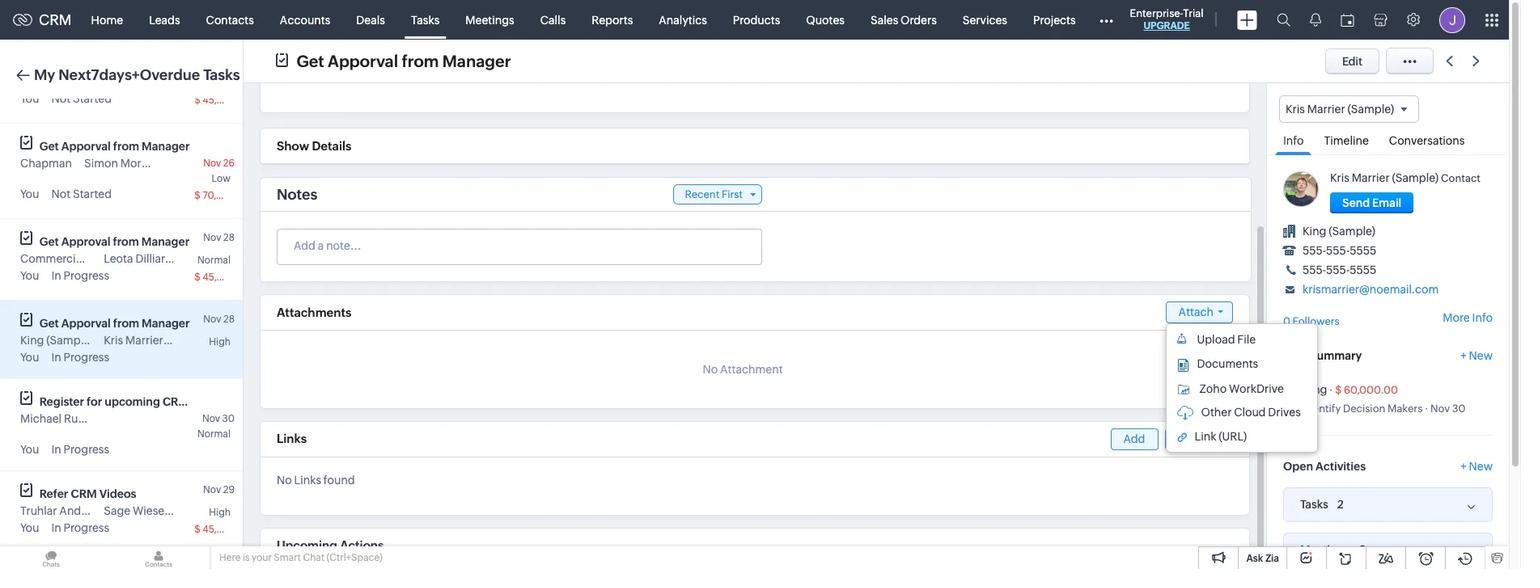 Task type: describe. For each thing, give the bounding box(es) containing it.
upcoming
[[277, 539, 337, 553]]

notes
[[277, 186, 318, 203]]

2 vertical spatial apporval
[[61, 317, 111, 330]]

0 vertical spatial king (sample)
[[1303, 225, 1376, 238]]

45,000.00 for refer crm videos
[[203, 525, 252, 536]]

in progress for (sample)
[[51, 351, 109, 364]]

get up 'commercial'
[[40, 236, 59, 249]]

quotes
[[806, 13, 845, 26]]

commercial
[[20, 253, 85, 266]]

1 vertical spatial get apporval from manager
[[40, 317, 190, 330]]

2 5555 from the top
[[1350, 264, 1377, 277]]

press
[[87, 253, 115, 266]]

michael
[[20, 413, 62, 426]]

home
[[91, 13, 123, 26]]

reports
[[592, 13, 633, 26]]

sales orders link
[[858, 0, 950, 39]]

$ 45,000.00 for get approval from manager
[[194, 272, 252, 283]]

signals image
[[1310, 13, 1322, 27]]

1 normal from the top
[[198, 255, 231, 266]]

reports link
[[579, 0, 646, 39]]

create menu element
[[1228, 0, 1267, 39]]

manage link
[[1165, 429, 1234, 451]]

meetings link
[[453, 0, 528, 39]]

signals element
[[1301, 0, 1331, 40]]

accounts link
[[267, 0, 343, 39]]

3 progress from the top
[[64, 444, 109, 457]]

create menu image
[[1237, 10, 1258, 30]]

upcoming actions
[[277, 539, 384, 553]]

29
[[223, 485, 235, 496]]

services
[[963, 13, 1008, 26]]

ask zia
[[1247, 554, 1280, 565]]

contacts link
[[193, 0, 267, 39]]

45,000.00 for get approval from manager
[[203, 272, 252, 283]]

more info
[[1444, 312, 1494, 325]]

timeline
[[1325, 135, 1370, 147]]

progress for (sample)
[[64, 351, 109, 364]]

(sample) right dilliard
[[174, 253, 221, 266]]

0 vertical spatial crm
[[39, 11, 72, 28]]

search image
[[1277, 13, 1291, 27]]

sage wieser (sample)
[[104, 505, 218, 518]]

1 vertical spatial king
[[20, 334, 44, 347]]

started for $ 70,000.00
[[73, 188, 112, 201]]

projects link
[[1021, 0, 1089, 39]]

sales
[[871, 13, 899, 26]]

leota
[[104, 253, 133, 266]]

show details link
[[277, 139, 352, 153]]

$ for get approval from manager
[[194, 272, 201, 283]]

smart
[[274, 553, 301, 564]]

in progress for and
[[51, 522, 109, 535]]

krismarrier@noemail.com
[[1303, 283, 1439, 296]]

more
[[1444, 312, 1471, 325]]

leads link
[[136, 0, 193, 39]]

first
[[722, 189, 743, 201]]

0 vertical spatial get apporval from manager
[[297, 51, 511, 70]]

1 you from the top
[[20, 92, 39, 105]]

in for crm
[[51, 522, 61, 535]]

2
[[1338, 498, 1345, 511]]

1 truhlar from the left
[[20, 505, 57, 518]]

Add a note... field
[[278, 238, 761, 254]]

truhlar and truhlar attys
[[20, 505, 150, 518]]

refer
[[40, 488, 68, 501]]

nov inside king · $ 60,000.00 identify decision makers · nov 30
[[1431, 403, 1451, 415]]

refer crm videos
[[40, 488, 136, 501]]

more info link
[[1444, 312, 1494, 325]]

edit button
[[1326, 48, 1380, 74]]

from up jacob
[[402, 51, 439, 70]]

2 555-555-5555 from the top
[[1303, 264, 1377, 277]]

leota dilliard (sample)
[[104, 253, 221, 266]]

deal
[[1284, 349, 1308, 362]]

kris inside "field"
[[1286, 103, 1306, 116]]

register for upcoming crm webinars nov 30
[[40, 396, 242, 425]]

tasks inside 'link'
[[411, 13, 440, 26]]

products
[[733, 13, 781, 26]]

1 horizontal spatial meetings
[[1301, 544, 1351, 557]]

documents
[[1198, 358, 1259, 371]]

followers
[[1293, 316, 1340, 328]]

sales orders
[[871, 13, 937, 26]]

kris marrier (sample) contact
[[1331, 172, 1481, 185]]

attach link
[[1166, 302, 1234, 324]]

Other Modules field
[[1089, 7, 1124, 33]]

1 $ 45,000.00 from the top
[[194, 95, 252, 106]]

drives
[[1269, 406, 1302, 419]]

0 vertical spatial links
[[277, 432, 307, 446]]

1 45,000.00 from the top
[[203, 95, 252, 106]]

2 + new from the top
[[1461, 460, 1494, 473]]

you for commercial press
[[20, 270, 39, 283]]

0 for 0 followers
[[1284, 316, 1291, 328]]

activities
[[1316, 460, 1367, 473]]

decision
[[1344, 403, 1386, 415]]

nov 28 for leota dilliard (sample)
[[203, 232, 235, 244]]

kris marrier (sample) inside "field"
[[1286, 103, 1395, 116]]

calls
[[541, 13, 566, 26]]

from inside 'get apporval from manager nov 26'
[[113, 140, 139, 153]]

crm link
[[13, 11, 72, 28]]

1 + new from the top
[[1461, 349, 1494, 362]]

(sample) up register
[[46, 334, 93, 347]]

attach
[[1179, 306, 1214, 319]]

upload
[[1198, 334, 1236, 346]]

0 vertical spatial info
[[1284, 135, 1304, 147]]

Kris Marrier (Sample) field
[[1280, 96, 1420, 123]]

analytics link
[[646, 0, 720, 39]]

show
[[277, 139, 309, 153]]

manager up jacob simon
[[443, 51, 511, 70]]

link
[[1195, 431, 1217, 443]]

in for apporval
[[51, 351, 61, 364]]

king link
[[1304, 383, 1328, 396]]

(sample) up krismarrier@noemail.com link
[[1329, 225, 1376, 238]]

5 you from the top
[[20, 444, 39, 457]]

here is your smart chat (ctrl+space)
[[219, 553, 383, 564]]

nov left 29
[[203, 485, 221, 496]]

krismarrier@noemail.com link
[[1303, 283, 1439, 296]]

(sample) down nov 29
[[171, 505, 218, 518]]

1 vertical spatial links
[[294, 474, 321, 487]]

leads
[[149, 13, 180, 26]]

makers
[[1388, 403, 1423, 415]]

in progress for press
[[51, 270, 109, 283]]

task
[[334, 71, 357, 84]]

in for approval
[[51, 270, 61, 283]]

register
[[40, 396, 84, 409]]

info link
[[1276, 123, 1313, 156]]

open
[[1284, 460, 1314, 473]]

from down leota
[[113, 317, 139, 330]]

recent first
[[685, 189, 743, 201]]

deals
[[356, 13, 385, 26]]

deals link
[[343, 0, 398, 39]]

low
[[212, 173, 231, 185]]

task owner
[[334, 71, 395, 84]]

upcoming
[[105, 396, 160, 409]]

contacts image
[[108, 547, 210, 570]]

normal inside "michael ruta (sample) normal"
[[198, 429, 231, 440]]

chats image
[[0, 547, 102, 570]]

details
[[312, 139, 352, 153]]

$ for get apporval from manager
[[194, 190, 201, 202]]

high for sage wieser (sample)
[[209, 508, 231, 519]]

(sample) up webinars
[[166, 334, 212, 347]]

attys
[[122, 505, 150, 518]]

0 vertical spatial simon
[[464, 72, 498, 85]]

(sample) inside "field"
[[1348, 103, 1395, 116]]

summary
[[1311, 349, 1363, 362]]

trial
[[1184, 7, 1204, 19]]

3 in from the top
[[51, 444, 61, 457]]

you for king (sample)
[[20, 351, 39, 364]]

recent
[[685, 189, 720, 201]]



Task type: vqa. For each thing, say whether or not it's contained in the screenshot.
the data at right top
no



Task type: locate. For each thing, give the bounding box(es) containing it.
marrier inside "field"
[[1308, 103, 1346, 116]]

1 not from the top
[[51, 92, 71, 105]]

1 vertical spatial normal
[[198, 429, 231, 440]]

nov down $ 70,000.00
[[203, 232, 221, 244]]

manager up the leota dilliard (sample)
[[141, 236, 190, 249]]

apporval up task owner
[[328, 51, 398, 70]]

zoho workdrive
[[1200, 383, 1285, 396]]

search element
[[1267, 0, 1301, 40]]

1 vertical spatial +
[[1461, 460, 1467, 473]]

apporval up chapman
[[61, 140, 111, 153]]

king (sample) up register
[[20, 334, 93, 347]]

michael ruta (sample) normal
[[20, 413, 231, 440]]

1 vertical spatial apporval
[[61, 140, 111, 153]]

links left found at the left bottom
[[294, 474, 321, 487]]

0 vertical spatial 28
[[223, 232, 235, 244]]

marrier
[[1308, 103, 1346, 116], [1352, 172, 1390, 185], [125, 334, 163, 347]]

in down 'commercial'
[[51, 270, 61, 283]]

truhlar down refer crm videos
[[83, 505, 120, 518]]

(sample) down upcoming
[[90, 413, 137, 426]]

in progress down ruta in the left bottom of the page
[[51, 444, 109, 457]]

kris marrier (sample) up upcoming
[[104, 334, 212, 347]]

simon left morasca at the left top
[[84, 157, 118, 170]]

5555 down king (sample) link
[[1350, 245, 1377, 258]]

30 inside king · $ 60,000.00 identify decision makers · nov 30
[[1453, 403, 1466, 415]]

4 in progress from the top
[[51, 522, 109, 535]]

0 vertical spatial new
[[1470, 349, 1494, 362]]

meetings down 2
[[1301, 544, 1351, 557]]

0 vertical spatial not started
[[51, 92, 112, 105]]

$ 45,000.00 up "26"
[[194, 95, 252, 106]]

progress up for
[[64, 351, 109, 364]]

you up the michael
[[20, 351, 39, 364]]

$ left 70,000.00
[[194, 190, 201, 202]]

$ down 'sage wieser (sample)'
[[194, 525, 201, 536]]

1 vertical spatial 5555
[[1350, 264, 1377, 277]]

info left timeline at the right top
[[1284, 135, 1304, 147]]

0 horizontal spatial truhlar
[[20, 505, 57, 518]]

1 vertical spatial new
[[1470, 460, 1494, 473]]

0 horizontal spatial info
[[1284, 135, 1304, 147]]

manager up simon morasca (sample)
[[142, 140, 190, 153]]

owner
[[359, 71, 395, 84]]

high for kris marrier (sample)
[[209, 337, 231, 348]]

1 555-555-5555 from the top
[[1303, 245, 1377, 258]]

1 vertical spatial not started
[[51, 188, 112, 201]]

45,000.00 up "26"
[[203, 95, 252, 106]]

0 vertical spatial started
[[73, 92, 112, 105]]

analytics
[[659, 13, 707, 26]]

nov inside register for upcoming crm webinars nov 30
[[202, 414, 220, 425]]

in progress up for
[[51, 351, 109, 364]]

tasks down the contacts link
[[203, 66, 240, 83]]

from up leota
[[113, 236, 139, 249]]

1 horizontal spatial 0
[[1359, 544, 1367, 557]]

contacts
[[206, 13, 254, 26]]

1 horizontal spatial truhlar
[[83, 505, 120, 518]]

profile element
[[1430, 0, 1475, 39]]

0 horizontal spatial kris marrier (sample)
[[104, 334, 212, 347]]

0 vertical spatial kris marrier (sample)
[[1286, 103, 1395, 116]]

3 45,000.00 from the top
[[203, 525, 252, 536]]

3 in progress from the top
[[51, 444, 109, 457]]

kris down timeline at the right top
[[1331, 172, 1350, 185]]

28
[[223, 232, 235, 244], [223, 314, 235, 325]]

started
[[73, 92, 112, 105], [73, 188, 112, 201]]

1 vertical spatial ·
[[1425, 403, 1429, 415]]

$ down my next7days+overdue tasks
[[194, 95, 201, 106]]

5555 up krismarrier@noemail.com on the right of page
[[1350, 264, 1377, 277]]

get down accounts
[[297, 51, 324, 70]]

2 not from the top
[[51, 188, 71, 201]]

you down my
[[20, 92, 39, 105]]

2 in from the top
[[51, 351, 61, 364]]

0 vertical spatial kris
[[1286, 103, 1306, 116]]

other cloud drives
[[1202, 406, 1302, 419]]

0 vertical spatial + new
[[1461, 349, 1494, 362]]

king up krismarrier@noemail.com link
[[1303, 225, 1327, 238]]

$ 45,000.00 for refer crm videos
[[194, 525, 252, 536]]

kris
[[1286, 103, 1306, 116], [1331, 172, 1350, 185], [104, 334, 123, 347]]

link (url)
[[1195, 431, 1248, 443]]

info right more at bottom
[[1473, 312, 1494, 325]]

not started down chapman
[[51, 188, 112, 201]]

get apporval from manager down leota
[[40, 317, 190, 330]]

attachments
[[277, 306, 352, 320]]

2 vertical spatial marrier
[[125, 334, 163, 347]]

high up webinars
[[209, 337, 231, 348]]

1 vertical spatial crm
[[163, 396, 189, 409]]

4 you from the top
[[20, 351, 39, 364]]

555-555-5555
[[1303, 245, 1377, 258], [1303, 264, 1377, 277]]

profile image
[[1440, 7, 1466, 33]]

calendar image
[[1341, 13, 1355, 26]]

0 vertical spatial not
[[51, 92, 71, 105]]

simon
[[464, 72, 498, 85], [84, 157, 118, 170]]

1 28 from the top
[[223, 232, 235, 244]]

· right makers
[[1425, 403, 1429, 415]]

nov down webinars
[[202, 414, 220, 425]]

get apporval from manager up owner
[[297, 51, 511, 70]]

simon morasca (sample)
[[84, 157, 214, 170]]

no for links
[[277, 474, 292, 487]]

get down 'commercial'
[[40, 317, 59, 330]]

get apporval from manager
[[297, 51, 511, 70], [40, 317, 190, 330]]

30
[[1453, 403, 1466, 415], [222, 414, 235, 425]]

45,000.00 down the leota dilliard (sample)
[[203, 272, 252, 283]]

0 vertical spatial marrier
[[1308, 103, 1346, 116]]

+ new
[[1461, 349, 1494, 362], [1461, 460, 1494, 473]]

wieser
[[133, 505, 169, 518]]

get inside 'get apporval from manager nov 26'
[[40, 140, 59, 153]]

links up the no links found
[[277, 432, 307, 446]]

zia
[[1266, 554, 1280, 565]]

0 vertical spatial nov 28
[[203, 232, 235, 244]]

1 vertical spatial 555-555-5555
[[1303, 264, 1377, 277]]

2 normal from the top
[[198, 429, 231, 440]]

0
[[1284, 316, 1291, 328], [1359, 544, 1367, 557]]

1 not started from the top
[[51, 92, 112, 105]]

0 vertical spatial $ 45,000.00
[[194, 95, 252, 106]]

70,000.00
[[203, 190, 252, 202]]

0 horizontal spatial marrier
[[125, 334, 163, 347]]

2 new from the top
[[1470, 460, 1494, 473]]

tasks left 2
[[1301, 499, 1329, 512]]

2 in progress from the top
[[51, 351, 109, 364]]

2 vertical spatial $ 45,000.00
[[194, 525, 252, 536]]

1 vertical spatial simon
[[84, 157, 118, 170]]

in up register
[[51, 351, 61, 364]]

file
[[1238, 334, 1256, 346]]

0 vertical spatial no
[[703, 363, 718, 376]]

$ down the leota dilliard (sample)
[[194, 272, 201, 283]]

2 28 from the top
[[223, 314, 235, 325]]

0 horizontal spatial meetings
[[466, 13, 515, 26]]

not for $ 70,000.00
[[51, 188, 71, 201]]

not for $ 45,000.00
[[51, 92, 71, 105]]

1 nov 28 from the top
[[203, 232, 235, 244]]

nov right makers
[[1431, 403, 1451, 415]]

1 horizontal spatial simon
[[464, 72, 498, 85]]

1 horizontal spatial kris marrier (sample)
[[1286, 103, 1395, 116]]

(ctrl+space)
[[327, 553, 383, 564]]

not started for $ 45,000.00
[[51, 92, 112, 105]]

started down next7days+overdue
[[73, 92, 112, 105]]

tasks right deals link
[[411, 13, 440, 26]]

apporval inside 'get apporval from manager nov 26'
[[61, 140, 111, 153]]

simon right jacob
[[464, 72, 498, 85]]

1 + from the top
[[1461, 349, 1467, 362]]

1 vertical spatial kris marrier (sample)
[[104, 334, 212, 347]]

meetings
[[466, 13, 515, 26], [1301, 544, 1351, 557]]

2 not started from the top
[[51, 188, 112, 201]]

king inside king · $ 60,000.00 identify decision makers · nov 30
[[1304, 383, 1328, 396]]

30 down webinars
[[222, 414, 235, 425]]

0 vertical spatial 0
[[1284, 316, 1291, 328]]

marrier up timeline link
[[1308, 103, 1346, 116]]

2 45,000.00 from the top
[[203, 272, 252, 283]]

0 horizontal spatial get apporval from manager
[[40, 317, 190, 330]]

$ inside king · $ 60,000.00 identify decision makers · nov 30
[[1336, 384, 1342, 396]]

1 progress from the top
[[64, 270, 109, 283]]

no
[[703, 363, 718, 376], [277, 474, 292, 487]]

4 progress from the top
[[64, 522, 109, 535]]

2 $ 45,000.00 from the top
[[194, 272, 252, 283]]

0 horizontal spatial kris
[[104, 334, 123, 347]]

28 for kris marrier (sample)
[[223, 314, 235, 325]]

marrier up upcoming
[[125, 334, 163, 347]]

1 in progress from the top
[[51, 270, 109, 283]]

2 you from the top
[[20, 188, 39, 201]]

for
[[87, 396, 102, 409]]

found
[[324, 474, 355, 487]]

0 vertical spatial ·
[[1330, 384, 1334, 396]]

26
[[223, 158, 235, 169]]

0 vertical spatial 45,000.00
[[203, 95, 252, 106]]

0 horizontal spatial tasks
[[203, 66, 240, 83]]

orders
[[901, 13, 937, 26]]

next7days+overdue
[[58, 66, 200, 83]]

not started for $ 70,000.00
[[51, 188, 112, 201]]

in progress down "commercial press"
[[51, 270, 109, 283]]

jacob
[[431, 72, 462, 85]]

0 vertical spatial 5555
[[1350, 245, 1377, 258]]

normal
[[198, 255, 231, 266], [198, 429, 231, 440]]

meetings left "calls"
[[466, 13, 515, 26]]

1 vertical spatial tasks
[[203, 66, 240, 83]]

you down chapman
[[20, 188, 39, 201]]

30 down + new link
[[1453, 403, 1466, 415]]

(sample)
[[1348, 103, 1395, 116], [168, 157, 214, 170], [1393, 172, 1439, 185], [1329, 225, 1376, 238], [174, 253, 221, 266], [46, 334, 93, 347], [166, 334, 212, 347], [90, 413, 137, 426], [171, 505, 218, 518]]

1 vertical spatial + new
[[1461, 460, 1494, 473]]

crm left webinars
[[163, 396, 189, 409]]

30 inside register for upcoming crm webinars nov 30
[[222, 414, 235, 425]]

1 high from the top
[[209, 337, 231, 348]]

1 vertical spatial 45,000.00
[[203, 272, 252, 283]]

webinars
[[191, 396, 242, 409]]

$ for refer crm videos
[[194, 525, 201, 536]]

1 vertical spatial king (sample)
[[20, 334, 93, 347]]

1 vertical spatial kris
[[1331, 172, 1350, 185]]

2 vertical spatial king
[[1304, 383, 1328, 396]]

1 vertical spatial marrier
[[1352, 172, 1390, 185]]

upload file
[[1198, 334, 1256, 346]]

2 progress from the top
[[64, 351, 109, 364]]

from up morasca at the left top
[[113, 140, 139, 153]]

1 vertical spatial info
[[1473, 312, 1494, 325]]

1 vertical spatial started
[[73, 188, 112, 201]]

nov left "26"
[[203, 158, 221, 169]]

kris up info link
[[1286, 103, 1306, 116]]

started up the "approval" on the top left
[[73, 188, 112, 201]]

started for $ 45,000.00
[[73, 92, 112, 105]]

king (sample)
[[1303, 225, 1376, 238], [20, 334, 93, 347]]

no left found at the left bottom
[[277, 474, 292, 487]]

high
[[209, 337, 231, 348], [209, 508, 231, 519]]

2 nov 28 from the top
[[203, 314, 235, 325]]

(sample) up timeline link
[[1348, 103, 1395, 116]]

in down the michael
[[51, 444, 61, 457]]

0 for 0
[[1359, 544, 1367, 557]]

in down and
[[51, 522, 61, 535]]

not down my
[[51, 92, 71, 105]]

1 vertical spatial $ 45,000.00
[[194, 272, 252, 283]]

0 horizontal spatial no
[[277, 474, 292, 487]]

1 vertical spatial 0
[[1359, 544, 1367, 557]]

1 vertical spatial high
[[209, 508, 231, 519]]

1 vertical spatial no
[[277, 474, 292, 487]]

1 horizontal spatial no
[[703, 363, 718, 376]]

1 in from the top
[[51, 270, 61, 283]]

you
[[20, 92, 39, 105], [20, 188, 39, 201], [20, 270, 39, 283], [20, 351, 39, 364], [20, 444, 39, 457], [20, 522, 39, 535]]

not started down my
[[51, 92, 112, 105]]

0 vertical spatial king
[[1303, 225, 1327, 238]]

progress for and
[[64, 522, 109, 535]]

None button
[[1331, 193, 1414, 214]]

apporval down press
[[61, 317, 111, 330]]

0 horizontal spatial ·
[[1330, 384, 1334, 396]]

progress down the truhlar and truhlar attys
[[64, 522, 109, 535]]

2 truhlar from the left
[[83, 505, 120, 518]]

3 $ 45,000.00 from the top
[[194, 525, 252, 536]]

0 horizontal spatial king (sample)
[[20, 334, 93, 347]]

5555
[[1350, 245, 1377, 258], [1350, 264, 1377, 277]]

contact
[[1442, 173, 1481, 185]]

2 vertical spatial kris
[[104, 334, 123, 347]]

1 vertical spatial nov 28
[[203, 314, 235, 325]]

45,000.00
[[203, 95, 252, 106], [203, 272, 252, 283], [203, 525, 252, 536]]

1 vertical spatial 28
[[223, 314, 235, 325]]

conversations link
[[1382, 123, 1474, 155]]

0 horizontal spatial simon
[[84, 157, 118, 170]]

1 started from the top
[[73, 92, 112, 105]]

king (sample) up krismarrier@noemail.com on the right of page
[[1303, 225, 1376, 238]]

kris up upcoming
[[104, 334, 123, 347]]

normal down webinars
[[198, 429, 231, 440]]

2 horizontal spatial tasks
[[1301, 499, 1329, 512]]

· right king link
[[1330, 384, 1334, 396]]

deal summary
[[1284, 349, 1363, 362]]

links
[[277, 432, 307, 446], [294, 474, 321, 487]]

attachment
[[720, 363, 783, 376]]

3 you from the top
[[20, 270, 39, 283]]

get up chapman
[[40, 140, 59, 153]]

1 horizontal spatial get apporval from manager
[[297, 51, 511, 70]]

2 vertical spatial 45,000.00
[[203, 525, 252, 536]]

$ 45,000.00 down the leota dilliard (sample)
[[194, 272, 252, 283]]

quotes link
[[794, 0, 858, 39]]

you for chapman
[[20, 188, 39, 201]]

approval
[[61, 236, 110, 249]]

nov inside 'get apporval from manager nov 26'
[[203, 158, 221, 169]]

2 horizontal spatial marrier
[[1352, 172, 1390, 185]]

manager inside 'get apporval from manager nov 26'
[[142, 140, 190, 153]]

crm up the truhlar and truhlar attys
[[71, 488, 97, 501]]

no for attachments
[[703, 363, 718, 376]]

progress down press
[[64, 270, 109, 283]]

in progress down the truhlar and truhlar attys
[[51, 522, 109, 535]]

555-555-5555 down king (sample) link
[[1303, 245, 1377, 258]]

king (sample) link
[[1303, 225, 1376, 238]]

you down the michael
[[20, 444, 39, 457]]

actions
[[340, 539, 384, 553]]

king up identify
[[1304, 383, 1328, 396]]

not down chapman
[[51, 188, 71, 201]]

crm left home
[[39, 11, 72, 28]]

0 horizontal spatial 30
[[222, 414, 235, 425]]

2 horizontal spatial kris
[[1331, 172, 1350, 185]]

you down 'commercial'
[[20, 270, 39, 283]]

1 horizontal spatial tasks
[[411, 13, 440, 26]]

cloud
[[1235, 406, 1266, 419]]

(sample) inside "michael ruta (sample) normal"
[[90, 413, 137, 426]]

0 vertical spatial apporval
[[328, 51, 398, 70]]

28 for leota dilliard (sample)
[[223, 232, 235, 244]]

get apporval from manager nov 26
[[40, 140, 235, 169]]

2 vertical spatial tasks
[[1301, 499, 1329, 512]]

(url)
[[1219, 431, 1248, 443]]

add
[[1124, 433, 1146, 446]]

upgrade
[[1144, 20, 1191, 32]]

truhlar
[[20, 505, 57, 518], [83, 505, 120, 518]]

chat
[[303, 553, 325, 564]]

conversations
[[1390, 135, 1466, 147]]

progress down ruta in the left bottom of the page
[[64, 444, 109, 457]]

manager
[[443, 51, 511, 70], [142, 140, 190, 153], [141, 236, 190, 249], [142, 317, 190, 330]]

enterprise-trial upgrade
[[1131, 7, 1204, 32]]

0 vertical spatial tasks
[[411, 13, 440, 26]]

$ 70,000.00
[[194, 190, 252, 202]]

1 horizontal spatial marrier
[[1308, 103, 1346, 116]]

60,000.00
[[1345, 384, 1399, 396]]

previous record image
[[1447, 56, 1454, 66]]

0 vertical spatial meetings
[[466, 13, 515, 26]]

truhlar down refer
[[20, 505, 57, 518]]

kris marrier (sample) up timeline link
[[1286, 103, 1395, 116]]

2 started from the top
[[73, 188, 112, 201]]

0 horizontal spatial 0
[[1284, 316, 1291, 328]]

1 5555 from the top
[[1350, 245, 1377, 258]]

you up chats image at bottom left
[[20, 522, 39, 535]]

high down nov 29
[[209, 508, 231, 519]]

1 horizontal spatial ·
[[1425, 403, 1429, 415]]

(sample) down conversations
[[1393, 172, 1439, 185]]

dilliard
[[136, 253, 172, 266]]

1 new from the top
[[1470, 349, 1494, 362]]

0 vertical spatial +
[[1461, 349, 1467, 362]]

apporval
[[328, 51, 398, 70], [61, 140, 111, 153], [61, 317, 111, 330]]

1 horizontal spatial king (sample)
[[1303, 225, 1376, 238]]

0 vertical spatial normal
[[198, 255, 231, 266]]

6 you from the top
[[20, 522, 39, 535]]

2 + from the top
[[1461, 460, 1467, 473]]

tasks
[[411, 13, 440, 26], [203, 66, 240, 83], [1301, 499, 1329, 512]]

and
[[59, 505, 81, 518]]

progress for press
[[64, 270, 109, 283]]

king up register
[[20, 334, 44, 347]]

workdrive
[[1230, 383, 1285, 396]]

nov 29
[[203, 485, 235, 496]]

calls link
[[528, 0, 579, 39]]

0 vertical spatial 555-555-5555
[[1303, 245, 1377, 258]]

4 in from the top
[[51, 522, 61, 535]]

next record image
[[1473, 56, 1484, 66]]

2 high from the top
[[209, 508, 231, 519]]

1 horizontal spatial 30
[[1453, 403, 1466, 415]]

1 horizontal spatial info
[[1473, 312, 1494, 325]]

nov down the leota dilliard (sample)
[[203, 314, 221, 325]]

crm inside register for upcoming crm webinars nov 30
[[163, 396, 189, 409]]

nov 28 for kris marrier (sample)
[[203, 314, 235, 325]]

you for truhlar and truhlar attys
[[20, 522, 39, 535]]

1 vertical spatial meetings
[[1301, 544, 1351, 557]]

tasks link
[[398, 0, 453, 39]]

0 vertical spatial high
[[209, 337, 231, 348]]

1 vertical spatial not
[[51, 188, 71, 201]]

0 followers
[[1284, 316, 1340, 328]]

show details
[[277, 139, 352, 153]]

commercial press
[[20, 253, 115, 266]]

manager down the leota dilliard (sample)
[[142, 317, 190, 330]]

is
[[243, 553, 250, 564]]

1 horizontal spatial kris
[[1286, 103, 1306, 116]]

45,000.00 up here
[[203, 525, 252, 536]]

(sample) up low
[[168, 157, 214, 170]]

+
[[1461, 349, 1467, 362], [1461, 460, 1467, 473]]

projects
[[1034, 13, 1076, 26]]

my next7days+overdue tasks
[[34, 66, 240, 83]]

2 vertical spatial crm
[[71, 488, 97, 501]]



